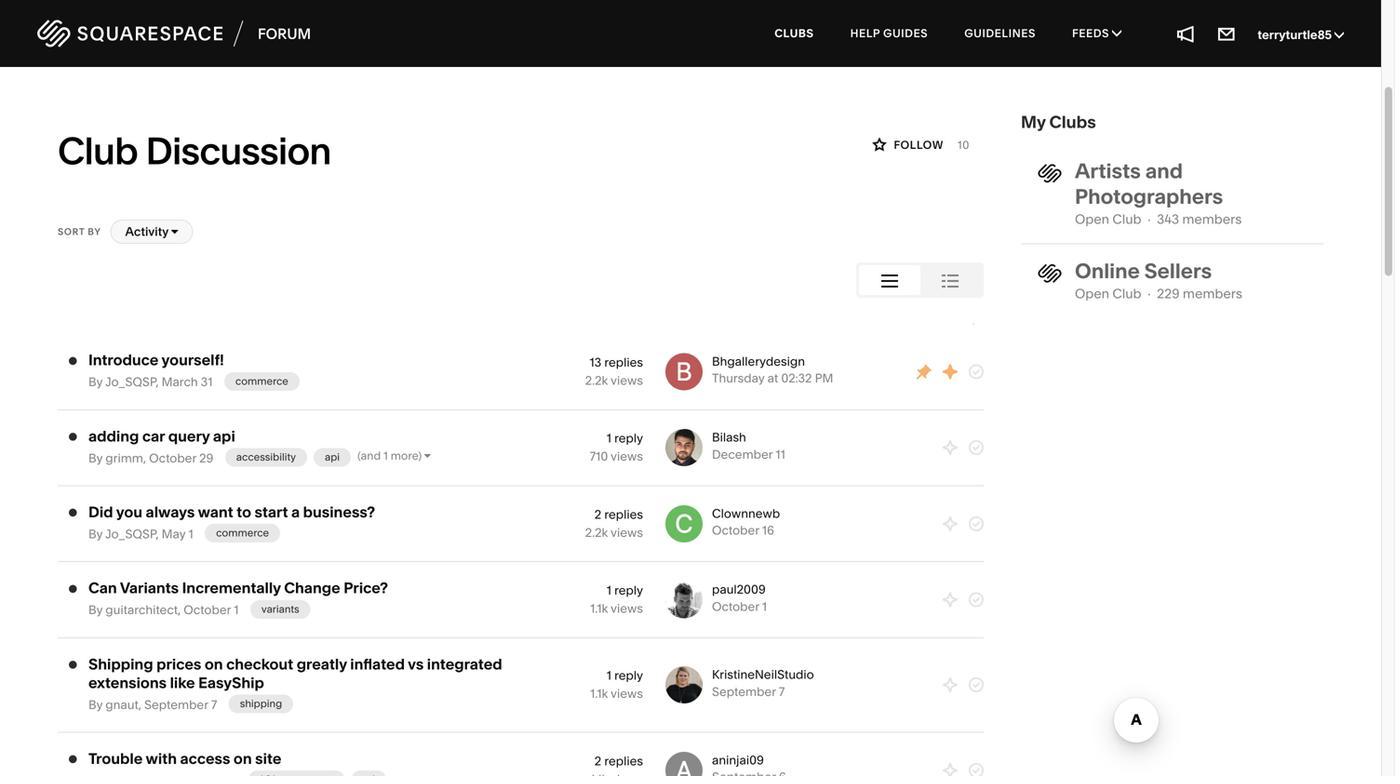 Task type: describe. For each thing, give the bounding box(es) containing it.
views inside 13 replies 2.2k views
[[611, 373, 643, 388]]

activity
[[125, 225, 171, 240]]

shipping link
[[229, 695, 293, 714]]

can
[[88, 579, 117, 598]]

shipping
[[240, 698, 282, 710]]

by for adding car query api
[[88, 451, 103, 466]]

web_solutions
[[1228, 38, 1320, 54]]

jo_sqsp link for did
[[105, 527, 156, 542]]

commerce link for yourself!
[[224, 372, 300, 391]]

squarespace forum image
[[37, 17, 312, 50]]

1 down 2 replies 2.2k views
[[607, 583, 612, 598]]

2.2k for did you always want to start a business?
[[586, 526, 608, 540]]

(and 1 more)
[[358, 449, 425, 463]]

follow link
[[856, 132, 961, 158]]

paul2009 image
[[666, 582, 703, 619]]

by gnaut , september 7
[[88, 698, 217, 713]]

10 link
[[949, 130, 980, 161]]

by guitarchitect , october 1
[[88, 603, 239, 618]]

1.1k for shipping prices on checkout greatly inflated vs integrated extensions like easyship
[[590, 687, 608, 702]]

october down incrementally
[[184, 603, 231, 618]]

october 16 link
[[712, 523, 775, 538]]

by
[[88, 226, 101, 238]]

september 7 link
[[712, 685, 785, 700]]

my
[[1021, 112, 1046, 132]]

october inside the clownnewb october 16
[[712, 523, 760, 538]]

car
[[142, 427, 165, 445]]

artists and photographers image
[[1036, 159, 1064, 187]]

0 vertical spatial club discussion
[[79, 25, 173, 40]]

guidelines link
[[948, 9, 1053, 58]]

help guides link
[[834, 9, 945, 58]]

1 reply 1.1k views for can variants incrementally change price?
[[590, 583, 643, 616]]

tab list containing club discussion
[[65, 14, 882, 50]]

caret down image for activity
[[171, 226, 178, 238]]

open inside artists and photographers open club               ·        343 members
[[1076, 211, 1110, 227]]

710
[[590, 449, 608, 464]]

1 down can variants incrementally change price?
[[234, 603, 239, 618]]

2 for 2 replies
[[595, 754, 602, 769]]

kristineneilstudio september 7
[[712, 668, 814, 700]]

introduce
[[88, 351, 159, 369]]

thursday at 02:32  pm link
[[712, 371, 834, 386]]

start
[[255, 503, 288, 522]]

online sellers link
[[1076, 258, 1213, 283]]

, for car
[[143, 451, 146, 466]]

bhgallerydesign link
[[712, 354, 805, 369]]

vs
[[408, 655, 424, 674]]

bilash link
[[712, 430, 747, 445]]

2 for 2 replies 2.2k views
[[595, 507, 602, 522]]

artists
[[1076, 158, 1141, 183]]

1 vertical spatial club discussion
[[58, 128, 331, 174]]

kristineneilstudio
[[712, 668, 814, 683]]

, for prices
[[139, 698, 141, 713]]

guides
[[884, 27, 928, 40]]

my clubs
[[1021, 112, 1097, 132]]

02:32
[[782, 371, 812, 386]]

you
[[116, 503, 143, 522]]

views for greatly
[[611, 687, 643, 702]]

caret down image for feeds
[[1113, 27, 1122, 39]]

on inside shipping prices on checkout greatly inflated vs integrated extensions like easyship
[[205, 655, 223, 674]]

gnaut
[[105, 698, 139, 713]]

trouble with access on site link
[[88, 750, 282, 768]]

activity link
[[110, 220, 193, 244]]

october down 'adding car query api' link
[[149, 451, 196, 466]]

a
[[291, 503, 300, 522]]

by for introduce yourself!
[[88, 375, 103, 390]]

29
[[199, 451, 214, 466]]

taylor_sqsp link
[[1134, 38, 1212, 54]]

1.1k for can variants incrementally change price?
[[590, 602, 608, 616]]

variants
[[120, 579, 179, 598]]

taylor_sqsp image
[[1152, 0, 1193, 32]]

api link
[[314, 448, 351, 467]]

adding
[[88, 427, 139, 445]]

did you always want to start a business? link
[[88, 503, 375, 522]]

more)
[[391, 449, 422, 463]]

did you always want to start a business?
[[88, 503, 375, 522]]

december
[[712, 447, 773, 462]]

yourself!
[[162, 351, 224, 369]]

1 reply 710 views
[[590, 431, 643, 464]]

0 horizontal spatial api
[[213, 427, 235, 445]]

integrated
[[427, 655, 503, 674]]

2.2k for introduce yourself!
[[586, 373, 608, 388]]

sarah_sqsp
[[1033, 38, 1110, 54]]

11
[[776, 447, 786, 462]]

terryturtle85
[[1258, 28, 1335, 42]]

price?
[[344, 579, 388, 598]]

overview
[[201, 25, 255, 40]]

march
[[162, 375, 198, 390]]

go to first unread post image for adding
[[69, 432, 77, 442]]

checkout
[[226, 655, 293, 674]]

with
[[146, 750, 177, 768]]

and
[[1146, 158, 1184, 183]]

incrementally
[[182, 579, 281, 598]]

go to first unread post image for shipping
[[69, 661, 77, 670]]

views inside 1 reply 710 views
[[611, 449, 643, 464]]

by for can variants incrementally change price?
[[88, 603, 103, 618]]

notifications image
[[1176, 23, 1197, 44]]

adding car query api
[[88, 427, 235, 445]]

guitarchitect link
[[105, 603, 178, 618]]

web_solutions image
[[1254, 0, 1295, 32]]

online sellers open club               ·        229 members
[[1076, 258, 1243, 302]]

aninjai09
[[712, 753, 764, 768]]

change
[[284, 579, 341, 598]]

clownnewb october 16
[[712, 506, 781, 538]]

club inside the online sellers open club               ·        229 members
[[1113, 286, 1142, 302]]

guidelines
[[965, 27, 1036, 40]]

reply for greatly
[[615, 669, 643, 684]]



Task type: vqa. For each thing, say whether or not it's contained in the screenshot.


Task type: locate. For each thing, give the bounding box(es) containing it.
2 jo_sqsp link from the top
[[105, 527, 156, 542]]

easyship
[[198, 674, 264, 692]]

views right 710
[[611, 449, 643, 464]]

2 2 from the top
[[595, 754, 602, 769]]

feeds
[[1073, 27, 1113, 40]]

feeds link
[[1056, 9, 1139, 58]]

jo_sqsp for introduce
[[105, 375, 156, 390]]

1 vertical spatial discussion
[[146, 128, 331, 174]]

open down artists
[[1076, 211, 1110, 227]]

1 vertical spatial jo_sqsp link
[[105, 527, 156, 542]]

3 reply from the top
[[615, 669, 643, 684]]

0 vertical spatial api
[[213, 427, 235, 445]]

caret down image inside feeds link
[[1113, 27, 1122, 39]]

1 reply 1.1k views left paul2009 icon
[[590, 583, 643, 616]]

commerce link down to
[[205, 524, 280, 543]]

1 vertical spatial 1.1k
[[590, 687, 608, 702]]

views for to
[[611, 526, 643, 540]]

1 vertical spatial commerce
[[216, 527, 269, 540]]

0 vertical spatial 2.2k
[[586, 373, 608, 388]]

sort
[[58, 226, 85, 238]]

may
[[162, 527, 186, 542]]

reply
[[615, 431, 643, 446], [615, 583, 643, 598], [615, 669, 643, 684]]

0 horizontal spatial caret down image
[[171, 226, 178, 238]]

1 vertical spatial clubs
[[1050, 112, 1097, 132]]

paul2009 link
[[712, 583, 766, 597]]

1 vertical spatial go to first unread post image
[[69, 509, 77, 518]]

go to first unread post image for did you always want to start a business?
[[69, 509, 77, 518]]

, down introduce yourself! link
[[156, 375, 159, 390]]

by jo_sqsp , march 31
[[88, 375, 213, 390]]

2 go to first unread post image from the top
[[69, 509, 77, 518]]

0 vertical spatial 2
[[595, 507, 602, 522]]

0 vertical spatial commerce link
[[224, 372, 300, 391]]

2.2k inside 13 replies 2.2k views
[[586, 373, 608, 388]]

terryturtle85 link
[[1258, 28, 1345, 42]]

229
[[1158, 286, 1180, 302]]

at
[[768, 371, 779, 386]]

0 horizontal spatial 7
[[211, 698, 217, 713]]

kristineneilstudio image
[[666, 667, 703, 704]]

web_solutions link
[[1228, 38, 1320, 54]]

query
[[168, 427, 210, 445]]

bhgallerydesign thursday at 02:32  pm
[[712, 354, 834, 386]]

open down online
[[1076, 286, 1110, 302]]

expanded view: show topics with a preview of the post image
[[940, 271, 961, 291]]

7 down kristineneilstudio
[[779, 685, 785, 700]]

on left site
[[234, 750, 252, 768]]

0 vertical spatial members
[[1183, 211, 1243, 227]]

grimm link
[[105, 451, 143, 466]]

go to first unread post image left the shipping
[[69, 661, 77, 670]]

0 vertical spatial jo_sqsp
[[105, 375, 156, 390]]

clubs left "help"
[[775, 27, 814, 40]]

0 vertical spatial 1.1k
[[590, 602, 608, 616]]

views for price?
[[611, 602, 643, 616]]

2 jo_sqsp from the top
[[105, 527, 156, 542]]

go to first unread post image for introduce yourself!
[[69, 356, 77, 366]]

by down can
[[88, 603, 103, 618]]

members right 343
[[1183, 211, 1243, 227]]

photographers
[[1076, 184, 1224, 209]]

kristineneilstudio link
[[712, 668, 814, 683]]

views left 'clownnewb' image on the bottom of page
[[611, 526, 643, 540]]

, down car
[[143, 451, 146, 466]]

go to first unread post image left "introduce"
[[69, 356, 77, 366]]

(and
[[358, 449, 381, 463]]

1 reply 1.1k views for shipping prices on checkout greatly inflated vs integrated extensions like easyship
[[590, 669, 643, 702]]

3 by from the top
[[88, 527, 103, 542]]

2 horizontal spatial caret down image
[[1335, 28, 1345, 41]]

1 vertical spatial members
[[1183, 286, 1243, 302]]

shipping prices on checkout greatly inflated vs integrated extensions like easyship
[[88, 655, 503, 692]]

1 horizontal spatial september
[[712, 685, 776, 700]]

members inside the online sellers open club               ·        229 members
[[1183, 286, 1243, 302]]

commerce for you
[[216, 527, 269, 540]]

caret down image right sarah_sqsp
[[1113, 27, 1122, 39]]

2 open from the top
[[1076, 286, 1110, 302]]

aninjai09 link
[[712, 753, 764, 768]]

greatly
[[297, 655, 347, 674]]

1
[[607, 431, 612, 446], [384, 449, 388, 463], [189, 527, 193, 542], [607, 583, 612, 598], [763, 599, 767, 614], [234, 603, 239, 618], [607, 669, 612, 684]]

1 jo_sqsp from the top
[[105, 375, 156, 390]]

can variants incrementally change price? link
[[88, 579, 388, 598]]

open inside the online sellers open club               ·        229 members
[[1076, 286, 1110, 302]]

want
[[198, 503, 233, 522]]

always
[[146, 503, 195, 522]]

3 views from the top
[[611, 526, 643, 540]]

0 vertical spatial clubs
[[775, 27, 814, 40]]

2 replies from the top
[[605, 507, 643, 522]]

caret down image
[[425, 450, 431, 461]]

5 views from the top
[[611, 687, 643, 702]]

caret down image for terryturtle85
[[1335, 28, 1345, 41]]

taylor_sqsp
[[1134, 38, 1212, 54]]

,
[[156, 375, 159, 390], [143, 451, 146, 466], [156, 527, 159, 542], [178, 603, 181, 618], [139, 698, 141, 713]]

on
[[205, 655, 223, 674], [234, 750, 252, 768]]

by
[[88, 375, 103, 390], [88, 451, 103, 466], [88, 527, 103, 542], [88, 603, 103, 618], [88, 698, 103, 713]]

bilash december 11
[[712, 430, 786, 462]]

help
[[851, 27, 881, 40]]

1 go to first unread post image from the top
[[69, 356, 77, 366]]

jo_sqsp link down you in the left of the page
[[105, 527, 156, 542]]

1 reply from the top
[[615, 431, 643, 446]]

replies left aninjai09 icon
[[605, 754, 643, 769]]

1 2 from the top
[[595, 507, 602, 522]]

caret down image inside terryturtle85 link
[[1335, 28, 1345, 41]]

1 vertical spatial commerce link
[[205, 524, 280, 543]]

0 vertical spatial jo_sqsp link
[[105, 375, 156, 390]]

1 by from the top
[[88, 375, 103, 390]]

13 replies 2.2k views
[[586, 355, 643, 388]]

10
[[958, 138, 970, 152]]

views left kristineneilstudio icon
[[611, 687, 643, 702]]

clubs link
[[758, 9, 831, 58]]

thursday
[[712, 371, 765, 386]]

2 reply from the top
[[615, 583, 643, 598]]

0 horizontal spatial clubs
[[775, 27, 814, 40]]

343
[[1158, 211, 1180, 227]]

overview link
[[187, 14, 269, 50]]

1.1k
[[590, 602, 608, 616], [590, 687, 608, 702]]

1 vertical spatial replies
[[605, 507, 643, 522]]

0 horizontal spatial on
[[205, 655, 223, 674]]

1 up 710
[[607, 431, 612, 446]]

prices
[[157, 655, 201, 674]]

, down the extensions
[[139, 698, 141, 713]]

go to first unread post image left the did
[[69, 509, 77, 518]]

0 vertical spatial reply
[[615, 431, 643, 446]]

1 inside 1 reply 710 views
[[607, 431, 612, 446]]

accessibility
[[236, 451, 296, 464]]

introduce yourself!
[[88, 351, 224, 369]]

pm
[[815, 371, 834, 386]]

1 go to first unread post image from the top
[[69, 432, 77, 442]]

site
[[255, 750, 282, 768]]

by down the did
[[88, 527, 103, 542]]

0 vertical spatial 1 reply 1.1k views
[[590, 583, 643, 616]]

jo_sqsp down you in the left of the page
[[105, 527, 156, 542]]

trouble with access on site
[[88, 750, 282, 768]]

members down sellers
[[1183, 286, 1243, 302]]

0 horizontal spatial september
[[144, 698, 208, 713]]

2 replies
[[595, 754, 643, 769]]

1 horizontal spatial on
[[234, 750, 252, 768]]

1 reply 1.1k views left kristineneilstudio icon
[[590, 669, 643, 702]]

0 vertical spatial go to first unread post image
[[69, 356, 77, 366]]

0 vertical spatial open
[[1076, 211, 1110, 227]]

by for shipping prices on checkout greatly inflated vs integrated extensions like easyship
[[88, 698, 103, 713]]

by left gnaut link
[[88, 698, 103, 713]]

bilash
[[712, 430, 747, 445]]

pinned image
[[917, 365, 932, 379]]

1 right (and on the bottom left of the page
[[384, 449, 388, 463]]

like
[[170, 674, 195, 692]]

views left bhgallerydesign icon
[[611, 373, 643, 388]]

replies for did you always want to start a business?
[[605, 507, 643, 522]]

1 1 reply 1.1k views from the top
[[590, 583, 643, 616]]

did
[[88, 503, 113, 522]]

, for variants
[[178, 603, 181, 618]]

caret down image right web_solutions link on the top
[[1335, 28, 1345, 41]]

, left may at the bottom
[[156, 527, 159, 542]]

condensed view: show topics as a list image
[[880, 271, 900, 291]]

1 vertical spatial api
[[325, 451, 340, 464]]

sellers
[[1145, 258, 1213, 283]]

reply inside 1 reply 710 views
[[615, 431, 643, 446]]

replies right "13"
[[605, 355, 643, 370]]

0 vertical spatial commerce
[[236, 375, 289, 388]]

september inside kristineneilstudio september 7
[[712, 685, 776, 700]]

go to first unread post image for can
[[69, 585, 77, 594]]

club inside artists and photographers open club               ·        343 members
[[1113, 211, 1142, 227]]

views
[[611, 373, 643, 388], [611, 449, 643, 464], [611, 526, 643, 540], [611, 602, 643, 616], [611, 687, 643, 702]]

1.1k up the 2 replies
[[590, 687, 608, 702]]

september down kristineneilstudio link
[[712, 685, 776, 700]]

go to first unread post image for trouble
[[69, 755, 77, 765]]

jo_sqsp down "introduce"
[[105, 375, 156, 390]]

sarah_sqsp image
[[1051, 0, 1092, 32]]

on up easyship
[[205, 655, 223, 674]]

by down "introduce"
[[88, 375, 103, 390]]

bilash image
[[666, 429, 703, 467]]

october
[[149, 451, 196, 466], [712, 523, 760, 538], [712, 599, 760, 614], [184, 603, 231, 618]]

3 replies from the top
[[605, 754, 643, 769]]

go to first unread post image
[[69, 432, 77, 442], [69, 585, 77, 594], [69, 661, 77, 670], [69, 755, 77, 765]]

by down adding on the left
[[88, 451, 103, 466]]

discussion inside tab list
[[109, 25, 173, 40]]

4 views from the top
[[611, 602, 643, 616]]

5 by from the top
[[88, 698, 103, 713]]

1 horizontal spatial clubs
[[1050, 112, 1097, 132]]

commerce for yourself!
[[236, 375, 289, 388]]

2 2.2k from the top
[[586, 526, 608, 540]]

members link
[[269, 14, 352, 50]]

0 vertical spatial on
[[205, 655, 223, 674]]

september down like
[[144, 698, 208, 713]]

jo_sqsp link
[[105, 375, 156, 390], [105, 527, 156, 542]]

2 views from the top
[[611, 449, 643, 464]]

1 horizontal spatial caret down image
[[1113, 27, 1122, 39]]

1 down paul2009 link
[[763, 599, 767, 614]]

by grimm , october 29
[[88, 451, 214, 466]]

1 views from the top
[[611, 373, 643, 388]]

commerce right 31
[[236, 375, 289, 388]]

to
[[237, 503, 251, 522]]

jo_sqsp link down "introduce"
[[105, 375, 156, 390]]

shipping prices on checkout greatly inflated vs integrated extensions like easyship link
[[88, 655, 503, 692]]

go to first unread post image left can
[[69, 585, 77, 594]]

reply left bilash icon
[[615, 431, 643, 446]]

0 vertical spatial discussion
[[109, 25, 173, 40]]

2 go to first unread post image from the top
[[69, 585, 77, 594]]

reply left paul2009 icon
[[615, 583, 643, 598]]

views inside 2 replies 2.2k views
[[611, 526, 643, 540]]

shipping
[[88, 655, 153, 674]]

2 by from the top
[[88, 451, 103, 466]]

api left (and on the bottom left of the page
[[325, 451, 340, 464]]

can variants incrementally change price?
[[88, 579, 388, 598]]

commerce link right 31
[[224, 372, 300, 391]]

club discussion link
[[65, 14, 187, 50]]

gnaut link
[[105, 698, 139, 713]]

2 1 reply 1.1k views from the top
[[590, 669, 643, 702]]

aninjai09 image
[[666, 752, 703, 777]]

1 replies from the top
[[605, 355, 643, 370]]

commerce down to
[[216, 527, 269, 540]]

replies inside 2 replies 2.2k views
[[605, 507, 643, 522]]

1 inside the "paul2009 october 1"
[[763, 599, 767, 614]]

2 1.1k from the top
[[590, 687, 608, 702]]

by for did you always want to start a business?
[[88, 527, 103, 542]]

commerce link for you
[[205, 524, 280, 543]]

0 vertical spatial replies
[[605, 355, 643, 370]]

1 left kristineneilstudio icon
[[607, 669, 612, 684]]

december 11 link
[[712, 447, 786, 462]]

grimm
[[105, 451, 143, 466]]

1 horizontal spatial api
[[325, 451, 340, 464]]

api inside "link"
[[325, 451, 340, 464]]

7
[[779, 685, 785, 700], [211, 698, 217, 713]]

1 vertical spatial on
[[234, 750, 252, 768]]

2 vertical spatial replies
[[605, 754, 643, 769]]

reply left kristineneilstudio icon
[[615, 669, 643, 684]]

online sellers image
[[1036, 259, 1064, 287]]

7 down easyship
[[211, 698, 217, 713]]

bhgallerydesign
[[712, 354, 805, 369]]

caret down image inside activity link
[[171, 226, 178, 238]]

jo_sqsp for did
[[105, 527, 156, 542]]

1 vertical spatial 2.2k
[[586, 526, 608, 540]]

4 go to first unread post image from the top
[[69, 755, 77, 765]]

1 horizontal spatial 7
[[779, 685, 785, 700]]

replies for introduce yourself!
[[605, 355, 643, 370]]

16
[[763, 523, 775, 538]]

go to first unread post image left trouble
[[69, 755, 77, 765]]

messages image
[[1217, 23, 1238, 44]]

tab list
[[65, 14, 882, 50]]

2 members from the top
[[1183, 286, 1243, 302]]

october down paul2009
[[712, 599, 760, 614]]

1 open from the top
[[1076, 211, 1110, 227]]

variants
[[262, 603, 299, 616]]

1 vertical spatial 2
[[595, 754, 602, 769]]

2.2k down 710
[[586, 526, 608, 540]]

extensions
[[88, 674, 167, 692]]

1 members from the top
[[1183, 211, 1243, 227]]

2 left aninjai09 icon
[[595, 754, 602, 769]]

jo_sqsp link for introduce
[[105, 375, 156, 390]]

trouble
[[88, 750, 143, 768]]

2 vertical spatial reply
[[615, 669, 643, 684]]

7 inside kristineneilstudio september 7
[[779, 685, 785, 700]]

clubs right my
[[1050, 112, 1097, 132]]

2 replies 2.2k views
[[586, 507, 643, 540]]

go to first unread post image
[[69, 356, 77, 366], [69, 509, 77, 518]]

featured image
[[943, 365, 958, 379]]

1 vertical spatial jo_sqsp
[[105, 527, 156, 542]]

2.2k inside 2 replies 2.2k views
[[586, 526, 608, 540]]

october down "clownnewb" link
[[712, 523, 760, 538]]

variants link
[[250, 600, 311, 619]]

caret down image
[[1113, 27, 1122, 39], [1335, 28, 1345, 41], [171, 226, 178, 238]]

caret down image right by
[[171, 226, 178, 238]]

2 inside 2 replies 2.2k views
[[595, 507, 602, 522]]

go to first unread post image left adding on the left
[[69, 432, 77, 442]]

api
[[213, 427, 235, 445], [325, 451, 340, 464]]

api up 29
[[213, 427, 235, 445]]

adding car query api link
[[88, 427, 235, 445]]

1 right may at the bottom
[[189, 527, 193, 542]]

clownnewb image
[[666, 506, 703, 543]]

1 1.1k from the top
[[590, 602, 608, 616]]

guitarchitect
[[105, 603, 178, 618]]

1.1k left paul2009 icon
[[590, 602, 608, 616]]

1 jo_sqsp link from the top
[[105, 375, 156, 390]]

3 go to first unread post image from the top
[[69, 661, 77, 670]]

, for you
[[156, 527, 159, 542]]

artists and photographers open club               ·        343 members
[[1076, 158, 1243, 227]]

, down variants
[[178, 603, 181, 618]]

replies left 'clownnewb' image on the bottom of page
[[605, 507, 643, 522]]

1 vertical spatial 1 reply 1.1k views
[[590, 669, 643, 702]]

bhgallerydesign image
[[666, 353, 703, 391]]

views left paul2009 icon
[[611, 602, 643, 616]]

accessibility link
[[225, 448, 307, 467]]

2 down 710
[[595, 507, 602, 522]]

members inside artists and photographers open club               ·        343 members
[[1183, 211, 1243, 227]]

4 by from the top
[[88, 603, 103, 618]]

online
[[1076, 258, 1140, 283]]

clownnewb
[[712, 506, 781, 521]]

, for yourself!
[[156, 375, 159, 390]]

1 2.2k from the top
[[586, 373, 608, 388]]

inflated
[[350, 655, 405, 674]]

1 vertical spatial open
[[1076, 286, 1110, 302]]

open
[[1076, 211, 1110, 227], [1076, 286, 1110, 302]]

october inside the "paul2009 october 1"
[[712, 599, 760, 614]]

reply for price?
[[615, 583, 643, 598]]

help guides
[[851, 27, 928, 40]]

1 vertical spatial reply
[[615, 583, 643, 598]]

2.2k down "13"
[[586, 373, 608, 388]]

replies inside 13 replies 2.2k views
[[605, 355, 643, 370]]



